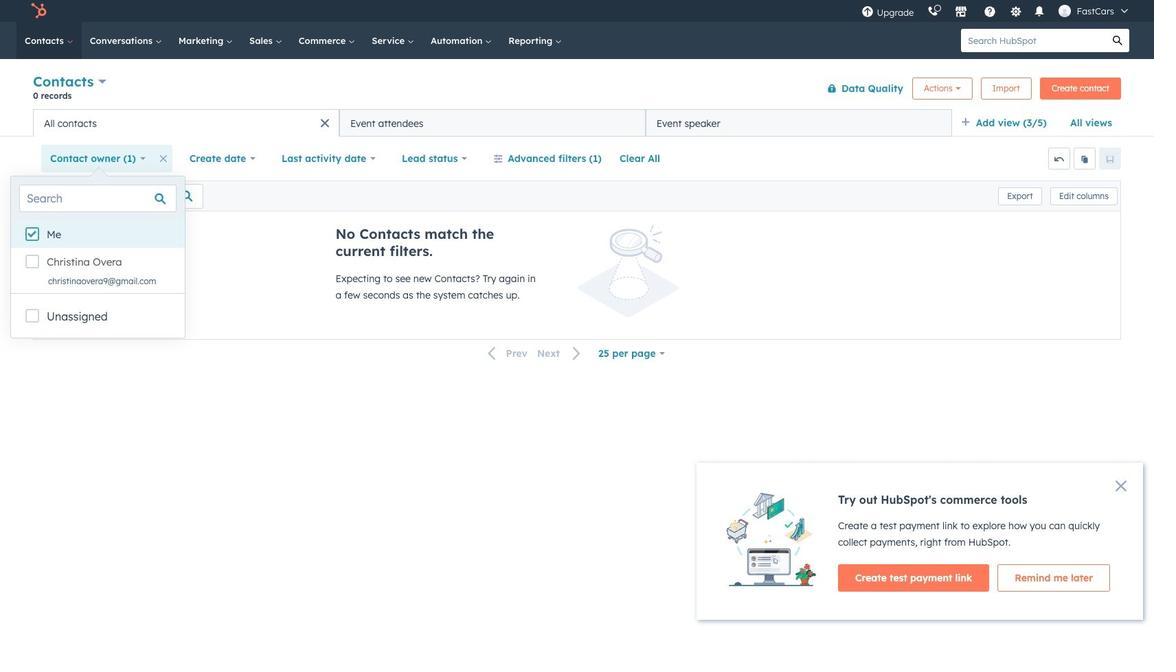 Task type: locate. For each thing, give the bounding box(es) containing it.
menu
[[855, 0, 1138, 22]]

list box
[[11, 221, 185, 293]]

banner
[[33, 70, 1122, 109]]

close image
[[1116, 481, 1127, 492]]

Search name, phone, email addresses, or company search field
[[36, 184, 203, 209]]



Task type: describe. For each thing, give the bounding box(es) containing it.
Search HubSpot search field
[[962, 29, 1107, 52]]

pagination navigation
[[480, 345, 590, 363]]

christina overa image
[[1059, 5, 1072, 17]]

marketplaces image
[[956, 6, 968, 19]]

Search search field
[[19, 185, 177, 212]]



Task type: vqa. For each thing, say whether or not it's contained in the screenshot.
list box
yes



